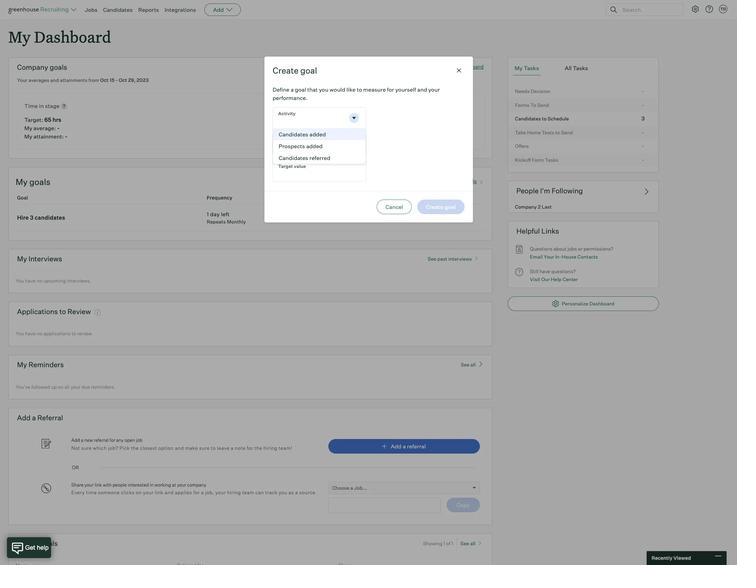 Task type: describe. For each thing, give the bounding box(es) containing it.
candidates referred
[[279, 155, 330, 162]]

0 horizontal spatial 3
[[30, 214, 33, 221]]

or
[[578, 246, 583, 252]]

closest
[[140, 446, 157, 451]]

i'm
[[540, 187, 550, 195]]

2 sure from the left
[[199, 446, 210, 451]]

take home tests to send
[[515, 130, 573, 135]]

1 sure from the left
[[81, 446, 92, 451]]

your up time
[[84, 483, 94, 488]]

all tasks
[[565, 65, 588, 72]]

Search text field
[[621, 5, 677, 15]]

1 the from the left
[[131, 446, 139, 451]]

1 oct from the left
[[100, 77, 108, 83]]

frequency
[[207, 195, 232, 201]]

interviews.
[[67, 278, 91, 284]]

team
[[242, 490, 254, 496]]

my for interviews
[[17, 255, 27, 263]]

cancel button
[[377, 200, 412, 214]]

1 horizontal spatial send
[[561, 130, 573, 135]]

people
[[517, 187, 539, 195]]

you've followed up on all your due reminders.
[[16, 384, 115, 390]]

for left any
[[110, 438, 115, 444]]

your right job,
[[215, 490, 226, 496]]

team!
[[279, 446, 292, 451]]

dashboard for my dashboard
[[34, 26, 111, 47]]

hrs
[[53, 116, 61, 123]]

to left review
[[59, 308, 66, 316]]

attainment:
[[33, 133, 64, 140]]

to left review.
[[72, 331, 76, 337]]

on inside share your link with people interested in working at your company every time someone clicks on your link and applies for a job, your hiring team can track you as a source.
[[136, 490, 142, 496]]

1 inside 1 day left repeats monthly
[[207, 211, 209, 218]]

0 horizontal spatial in
[[39, 102, 44, 109]]

target: 65 hrs my average: - my attainment: -
[[24, 116, 67, 140]]

add a referral button
[[329, 440, 480, 454]]

define a goal that you would like to measure for yourself and your performance.
[[273, 86, 440, 101]]

my tasks button
[[513, 61, 541, 75]]

people i'm following link
[[508, 181, 659, 201]]

my for tasks
[[515, 65, 523, 72]]

no for applications
[[37, 331, 42, 337]]

from
[[88, 77, 99, 83]]

note
[[235, 446, 246, 451]]

like
[[347, 86, 356, 93]]

see all for see all link to the top
[[461, 362, 476, 368]]

all inside see all goals link
[[456, 178, 462, 185]]

have for upcoming
[[25, 278, 36, 284]]

1 vertical spatial see all link
[[461, 538, 484, 550]]

yourself
[[395, 86, 416, 93]]

65
[[44, 116, 51, 123]]

reports
[[138, 6, 159, 13]]

cancel
[[386, 204, 403, 211]]

a inside add a referral button
[[403, 443, 406, 450]]

reminders.
[[91, 384, 115, 390]]

following
[[552, 187, 583, 195]]

option
[[158, 446, 174, 451]]

tasks for all tasks
[[573, 65, 588, 72]]

2 the from the left
[[255, 446, 262, 451]]

see all goals
[[445, 178, 477, 185]]

permissions?
[[584, 246, 614, 252]]

15
[[109, 77, 115, 83]]

progress
[[368, 195, 390, 201]]

prospects
[[279, 143, 305, 150]]

at
[[172, 483, 176, 488]]

kickoff
[[515, 157, 531, 163]]

to right tests
[[556, 130, 560, 135]]

as
[[289, 490, 294, 496]]

review
[[68, 308, 91, 316]]

for inside define a goal that you would like to measure for yourself and your performance.
[[387, 86, 394, 93]]

you inside define a goal that you would like to measure for yourself and your performance.
[[319, 86, 329, 93]]

all tasks button
[[563, 61, 590, 75]]

company goals
[[17, 63, 67, 72]]

referral
[[37, 414, 63, 423]]

added for candidates added
[[309, 131, 326, 138]]

prospects added option
[[273, 140, 366, 152]]

jobs
[[85, 6, 98, 13]]

review.
[[77, 331, 93, 337]]

your down interested
[[143, 490, 154, 496]]

company 2 last
[[515, 204, 552, 210]]

someone
[[98, 490, 120, 496]]

email
[[530, 254, 543, 260]]

referred
[[309, 155, 330, 162]]

referral inside 'add a new referral for any open job not sure which job? pick the closest option and make sure to leave a note for the hiring team!'
[[94, 438, 109, 444]]

time
[[24, 102, 38, 109]]

0 vertical spatial send
[[537, 102, 549, 108]]

recently
[[652, 556, 673, 562]]

1 horizontal spatial tasks
[[545, 157, 558, 163]]

to inside define a goal that you would like to measure for yourself and your performance.
[[357, 86, 362, 93]]

see for my goals
[[445, 178, 454, 185]]

recently viewed
[[652, 556, 691, 562]]

0
[[441, 215, 445, 221]]

past
[[437, 256, 447, 262]]

29,
[[128, 77, 136, 83]]

integrations link
[[165, 6, 196, 13]]

goal
[[17, 195, 28, 201]]

no for upcoming
[[37, 278, 42, 284]]

hiring inside 'add a new referral for any open job not sure which job? pick the closest option and make sure to leave a note for the hiring team!'
[[264, 446, 277, 451]]

due
[[82, 384, 90, 390]]

you for you have no upcoming interviews.
[[16, 278, 24, 284]]

goal inside define a goal that you would like to measure for yourself and your performance.
[[295, 86, 306, 93]]

help
[[551, 277, 562, 282]]

referral inside button
[[407, 443, 426, 450]]

td button
[[719, 5, 728, 13]]

jobs
[[568, 246, 577, 252]]

time
[[86, 490, 97, 496]]

td
[[721, 7, 726, 11]]

still have questions? visit our help center
[[530, 269, 578, 282]]

last
[[542, 204, 552, 210]]

for inside share your link with people interested in working at your company every time someone clicks on your link and applies for a job, your hiring team can track you as a source.
[[193, 490, 200, 496]]

my for referrals
[[17, 540, 27, 548]]

and inside 'add a new referral for any open job not sure which job? pick the closest option and make sure to leave a note for the hiring team!'
[[175, 446, 184, 451]]

you have no applications to review.
[[16, 331, 93, 337]]

would
[[330, 86, 345, 93]]

add for add a referral
[[17, 414, 31, 423]]

2023
[[137, 77, 149, 83]]

0 horizontal spatial on
[[58, 384, 64, 390]]

average:
[[33, 125, 56, 132]]

or
[[72, 465, 79, 471]]

company 2 last link
[[508, 201, 659, 213]]

candidates referred option
[[273, 152, 366, 164]]

candidates
[[35, 214, 65, 221]]

tab list containing my tasks
[[513, 61, 654, 75]]

to up "take home tests to send"
[[542, 116, 547, 122]]

applications
[[43, 331, 71, 337]]

hire 3 candidates
[[17, 214, 65, 221]]

goal for create
[[300, 65, 317, 76]]

email your in-house contacts link
[[530, 253, 598, 261]]

measure
[[363, 86, 386, 93]]

take
[[515, 130, 526, 135]]

td button
[[718, 3, 729, 15]]



Task type: vqa. For each thing, say whether or not it's contained in the screenshot.
(Mobile) on the top right
no



Task type: locate. For each thing, give the bounding box(es) containing it.
hiring
[[264, 446, 277, 451], [227, 490, 241, 496]]

that
[[307, 86, 318, 93]]

your inside define a goal that you would like to measure for yourself and your performance.
[[428, 86, 440, 93]]

1 horizontal spatial 1
[[444, 541, 445, 547]]

goal for see
[[444, 63, 455, 70]]

0 horizontal spatial sure
[[81, 446, 92, 451]]

to left leave
[[211, 446, 216, 451]]

of right showing
[[446, 541, 451, 547]]

questions
[[530, 246, 553, 252]]

you left as
[[279, 490, 287, 496]]

my interviews
[[17, 255, 62, 263]]

see for my reminders
[[461, 362, 470, 368]]

1 horizontal spatial company
[[515, 204, 537, 210]]

1 horizontal spatial you
[[319, 86, 329, 93]]

reminders
[[28, 361, 64, 369]]

my tasks
[[515, 65, 539, 72]]

you right that
[[319, 86, 329, 93]]

in
[[39, 102, 44, 109], [150, 483, 154, 488]]

1 vertical spatial have
[[25, 278, 36, 284]]

0 vertical spatial hiring
[[264, 446, 277, 451]]

for left yourself
[[387, 86, 394, 93]]

questions?
[[551, 269, 576, 275]]

candidates for candidates to schedule
[[515, 116, 541, 122]]

any
[[116, 438, 124, 444]]

have down applications
[[25, 331, 36, 337]]

pick
[[120, 446, 130, 451]]

stage
[[45, 102, 60, 109]]

add inside button
[[391, 443, 402, 450]]

0 vertical spatial of
[[446, 215, 450, 221]]

my inside 'button'
[[515, 65, 523, 72]]

for right note
[[247, 446, 253, 451]]

1 vertical spatial your
[[544, 254, 554, 260]]

and right averages
[[50, 77, 59, 83]]

forms
[[515, 102, 530, 108]]

see inside 'link'
[[428, 256, 436, 262]]

hiring inside share your link with people interested in working at your company every time someone clicks on your link and applies for a job, your hiring team can track you as a source.
[[227, 490, 241, 496]]

1 no from the top
[[37, 278, 42, 284]]

(0%)
[[455, 215, 467, 221]]

goals for my goals
[[29, 177, 50, 187]]

to inside 'add a new referral for any open job not sure which job? pick the closest option and make sure to leave a note for the hiring team!'
[[211, 446, 216, 451]]

link left with
[[95, 483, 102, 488]]

candidates down forms to send
[[515, 116, 541, 122]]

track
[[265, 490, 278, 496]]

left
[[221, 211, 230, 218]]

dashboard for personalize dashboard
[[590, 301, 615, 307]]

tasks right all
[[573, 65, 588, 72]]

your inside questions about jobs or permissions? email your in-house contacts
[[544, 254, 554, 260]]

you inside share your link with people interested in working at your company every time someone clicks on your link and applies for a job, your hiring team can track you as a source.
[[279, 490, 287, 496]]

progress bar
[[368, 217, 438, 219]]

hiring left 'team!'
[[264, 446, 277, 451]]

0 horizontal spatial the
[[131, 446, 139, 451]]

time in
[[24, 102, 45, 109]]

company left 2
[[515, 204, 537, 210]]

for down the company
[[193, 490, 200, 496]]

day
[[210, 211, 220, 218]]

0 horizontal spatial hiring
[[227, 490, 241, 496]]

0 vertical spatial added
[[309, 131, 326, 138]]

candidates for candidates added
[[279, 131, 308, 138]]

1 horizontal spatial dashboard
[[590, 301, 615, 307]]

0 vertical spatial no
[[37, 278, 42, 284]]

my referrals
[[17, 540, 58, 548]]

1 you from the top
[[16, 278, 24, 284]]

questions about jobs or permissions? email your in-house contacts
[[530, 246, 614, 260]]

1 vertical spatial added
[[306, 143, 323, 150]]

to
[[531, 102, 536, 108]]

candidates added option
[[273, 129, 366, 140]]

company for company 2 last
[[515, 204, 537, 210]]

add
[[213, 6, 224, 13], [17, 414, 31, 423], [71, 438, 80, 444], [391, 443, 402, 450]]

you have no upcoming interviews.
[[16, 278, 91, 284]]

new
[[84, 438, 93, 444]]

people i'm following
[[517, 187, 583, 195]]

candidates for candidates referred
[[279, 155, 308, 162]]

2 vertical spatial have
[[25, 331, 36, 337]]

tasks inside 'button'
[[573, 65, 588, 72]]

personalize dashboard
[[562, 301, 615, 307]]

dashboard
[[456, 63, 484, 70]]

the right note
[[255, 446, 262, 451]]

my for dashboard
[[8, 26, 31, 47]]

added up prospects added option
[[309, 131, 326, 138]]

candidates up prospects
[[279, 131, 308, 138]]

schedule
[[548, 116, 569, 122]]

not
[[71, 446, 80, 451]]

goal left that
[[295, 86, 306, 93]]

averages
[[29, 77, 49, 83]]

have down my interviews
[[25, 278, 36, 284]]

see
[[432, 63, 442, 70], [445, 178, 454, 185], [428, 256, 436, 262], [461, 362, 470, 368], [461, 541, 469, 547]]

see all for bottom see all link
[[461, 541, 476, 547]]

0 vertical spatial your
[[17, 77, 28, 83]]

add a referral link
[[329, 440, 480, 454]]

goals for company goals
[[50, 63, 67, 72]]

my goals
[[16, 177, 50, 187]]

open
[[125, 438, 135, 444]]

0 horizontal spatial 1
[[207, 211, 209, 218]]

showing 1 of 1
[[423, 541, 453, 547]]

tasks right form
[[545, 157, 558, 163]]

and left make
[[175, 446, 184, 451]]

1 horizontal spatial link
[[155, 490, 163, 496]]

0 horizontal spatial you
[[279, 490, 287, 496]]

in right the time
[[39, 102, 44, 109]]

with
[[103, 483, 112, 488]]

offers
[[515, 143, 529, 149]]

link down working
[[155, 490, 163, 496]]

tab list
[[513, 61, 654, 75]]

0 horizontal spatial company
[[17, 63, 48, 72]]

create goal
[[273, 65, 317, 76]]

have up our
[[540, 269, 550, 275]]

you for you have no applications to review.
[[16, 331, 24, 337]]

the down job at the left bottom
[[131, 446, 139, 451]]

my for reminders
[[17, 361, 27, 369]]

see all goals link
[[445, 176, 485, 185]]

job,
[[205, 490, 214, 496]]

None text field
[[273, 108, 348, 129]]

oct left 29,
[[119, 77, 127, 83]]

1 horizontal spatial oct
[[119, 77, 127, 83]]

no left upcoming
[[37, 278, 42, 284]]

decision
[[531, 88, 551, 94]]

0 horizontal spatial referral
[[94, 438, 109, 444]]

0 horizontal spatial dashboard
[[34, 26, 111, 47]]

add for add a referral
[[391, 443, 402, 450]]

1 horizontal spatial on
[[136, 490, 142, 496]]

add for add a new referral for any open job not sure which job? pick the closest option and make sure to leave a note for the hiring team!
[[71, 438, 80, 444]]

have inside still have questions? visit our help center
[[540, 269, 550, 275]]

send right to
[[537, 102, 549, 108]]

0 vertical spatial you
[[16, 278, 24, 284]]

company up averages
[[17, 63, 48, 72]]

added for prospects added
[[306, 143, 323, 150]]

2 no from the top
[[37, 331, 42, 337]]

have for applications
[[25, 331, 36, 337]]

leave
[[217, 446, 230, 451]]

0 horizontal spatial link
[[95, 483, 102, 488]]

1 vertical spatial you
[[279, 490, 287, 496]]

2 horizontal spatial tasks
[[573, 65, 588, 72]]

no left applications
[[37, 331, 42, 337]]

of
[[446, 215, 450, 221], [446, 541, 451, 547]]

for
[[387, 86, 394, 93], [110, 438, 115, 444], [247, 446, 253, 451], [193, 490, 200, 496]]

to
[[357, 86, 362, 93], [542, 116, 547, 122], [556, 130, 560, 135], [59, 308, 66, 316], [72, 331, 76, 337], [211, 446, 216, 451]]

1 vertical spatial you
[[16, 331, 24, 337]]

0 vertical spatial you
[[319, 86, 329, 93]]

your left in-
[[544, 254, 554, 260]]

send down schedule
[[561, 130, 573, 135]]

oct left '15'
[[100, 77, 108, 83]]

company
[[187, 483, 206, 488]]

1 vertical spatial on
[[136, 490, 142, 496]]

visit
[[530, 277, 540, 282]]

dashboard down jobs
[[34, 26, 111, 47]]

0 vertical spatial on
[[58, 384, 64, 390]]

1 horizontal spatial the
[[255, 446, 262, 451]]

you down my interviews
[[16, 278, 24, 284]]

1 vertical spatial dashboard
[[590, 301, 615, 307]]

your averages and attainments from oct 15 - oct 29, 2023
[[17, 77, 149, 83]]

our
[[542, 277, 550, 282]]

your
[[428, 86, 440, 93], [71, 384, 81, 390], [84, 483, 94, 488], [177, 483, 186, 488], [143, 490, 154, 496], [215, 490, 226, 496]]

list box containing candidates added
[[273, 129, 366, 164]]

1 vertical spatial link
[[155, 490, 163, 496]]

working
[[155, 483, 171, 488]]

0 vertical spatial link
[[95, 483, 102, 488]]

people
[[113, 483, 127, 488]]

your left due
[[71, 384, 81, 390]]

0 vertical spatial have
[[540, 269, 550, 275]]

goal up that
[[300, 65, 317, 76]]

my
[[8, 26, 31, 47], [515, 65, 523, 72], [24, 125, 32, 132], [24, 133, 32, 140], [16, 177, 28, 187], [17, 255, 27, 263], [17, 361, 27, 369], [17, 540, 27, 548]]

2 horizontal spatial 3
[[642, 115, 645, 122]]

see for company goals
[[432, 63, 442, 70]]

tasks inside 'button'
[[524, 65, 539, 72]]

1 vertical spatial in
[[150, 483, 154, 488]]

tasks up needs decision
[[524, 65, 539, 72]]

referral
[[94, 438, 109, 444], [407, 443, 426, 450]]

all
[[565, 65, 572, 72]]

company inside company 2 last link
[[515, 204, 537, 210]]

0 vertical spatial in
[[39, 102, 44, 109]]

1 horizontal spatial in
[[150, 483, 154, 488]]

1 vertical spatial company
[[515, 204, 537, 210]]

personalize dashboard link
[[508, 297, 659, 311]]

can
[[256, 490, 264, 496]]

0 vertical spatial company
[[17, 63, 48, 72]]

hiring left team
[[227, 490, 241, 496]]

on right up
[[58, 384, 64, 390]]

still
[[530, 269, 539, 275]]

0 horizontal spatial your
[[17, 77, 28, 83]]

your left averages
[[17, 77, 28, 83]]

and down at
[[165, 490, 174, 496]]

None field
[[273, 108, 366, 129]]

company for company goals
[[17, 63, 48, 72]]

close modal icon image
[[455, 66, 463, 75]]

and
[[50, 77, 59, 83], [417, 86, 427, 93], [175, 446, 184, 451], [165, 490, 174, 496]]

0 horizontal spatial tasks
[[524, 65, 539, 72]]

applications to review
[[17, 308, 91, 316]]

added down candidates added option
[[306, 143, 323, 150]]

1 vertical spatial send
[[561, 130, 573, 135]]

interested
[[128, 483, 149, 488]]

1 vertical spatial of
[[446, 541, 451, 547]]

2
[[538, 204, 541, 210]]

my for goals
[[16, 177, 28, 187]]

on down interested
[[136, 490, 142, 496]]

2 you from the top
[[16, 331, 24, 337]]

2 oct from the left
[[119, 77, 127, 83]]

1 horizontal spatial sure
[[199, 446, 210, 451]]

1 horizontal spatial hiring
[[264, 446, 277, 451]]

your right yourself
[[428, 86, 440, 93]]

0 horizontal spatial oct
[[100, 77, 108, 83]]

tasks for my tasks
[[524, 65, 539, 72]]

sure right make
[[199, 446, 210, 451]]

None text field
[[329, 498, 441, 514]]

prospects added
[[279, 143, 323, 150]]

greenhouse recruiting image
[[8, 6, 71, 14]]

1 vertical spatial no
[[37, 331, 42, 337]]

sure down new
[[81, 446, 92, 451]]

list box
[[273, 129, 366, 164]]

0 vertical spatial see all link
[[461, 361, 484, 368]]

None number field
[[273, 161, 366, 181]]

define
[[273, 86, 290, 93]]

to right like
[[357, 86, 362, 93]]

and inside share your link with people interested in working at your company every time someone clicks on your link and applies for a job, your hiring team can track you as a source.
[[165, 490, 174, 496]]

1 vertical spatial hiring
[[227, 490, 241, 496]]

1 horizontal spatial 3
[[451, 215, 454, 221]]

add for add
[[213, 6, 224, 13]]

your right at
[[177, 483, 186, 488]]

a inside define a goal that you would like to measure for yourself and your performance.
[[291, 86, 294, 93]]

0 vertical spatial see all
[[461, 362, 476, 368]]

add inside popup button
[[213, 6, 224, 13]]

0 vertical spatial dashboard
[[34, 26, 111, 47]]

dashboard
[[34, 26, 111, 47], [590, 301, 615, 307]]

reports link
[[138, 6, 159, 13]]

have for visit
[[540, 269, 550, 275]]

house
[[562, 254, 577, 260]]

0 horizontal spatial send
[[537, 102, 549, 108]]

in left working
[[150, 483, 154, 488]]

toggle flyout image
[[351, 115, 358, 122]]

goal left close modal icon
[[444, 63, 455, 70]]

candidates for candidates link
[[103, 6, 133, 13]]

interviews
[[449, 256, 472, 262]]

add inside 'add a new referral for any open job not sure which job? pick the closest option and make sure to leave a note for the hiring team!'
[[71, 438, 80, 444]]

-
[[116, 77, 118, 83], [642, 88, 645, 95], [642, 101, 645, 108], [57, 125, 60, 132], [642, 129, 645, 136], [65, 133, 67, 140], [642, 143, 645, 150], [642, 156, 645, 163]]

candidates right jobs
[[103, 6, 133, 13]]

hire
[[17, 214, 29, 221]]

share your link with people interested in working at your company every time someone clicks on your link and applies for a job, your hiring team can track you as a source.
[[71, 483, 317, 496]]

candidates added
[[279, 131, 326, 138]]

in inside share your link with people interested in working at your company every time someone clicks on your link and applies for a job, your hiring team can track you as a source.
[[150, 483, 154, 488]]

see for my interviews
[[428, 256, 436, 262]]

of right 0
[[446, 215, 450, 221]]

about
[[554, 246, 567, 252]]

dashboard right personalize at the right bottom of the page
[[590, 301, 615, 307]]

goal
[[444, 63, 455, 70], [300, 65, 317, 76], [295, 86, 306, 93]]

in-
[[555, 254, 562, 260]]

needs
[[515, 88, 530, 94]]

candidates down prospects
[[279, 155, 308, 162]]

followed
[[31, 384, 50, 390]]

0 of 3 (0%)
[[441, 215, 467, 221]]

and right yourself
[[417, 86, 427, 93]]

the
[[131, 446, 139, 451], [255, 446, 262, 451]]

1 vertical spatial see all
[[461, 541, 476, 547]]

2 horizontal spatial 1
[[452, 541, 453, 547]]

and inside define a goal that you would like to measure for yourself and your performance.
[[417, 86, 427, 93]]

1 horizontal spatial referral
[[407, 443, 426, 450]]

configure image
[[691, 5, 700, 13]]

share
[[71, 483, 84, 488]]

you down applications
[[16, 331, 24, 337]]

1 horizontal spatial your
[[544, 254, 554, 260]]

links
[[542, 227, 559, 236]]

clicks
[[121, 490, 135, 496]]

attainments
[[60, 77, 87, 83]]



